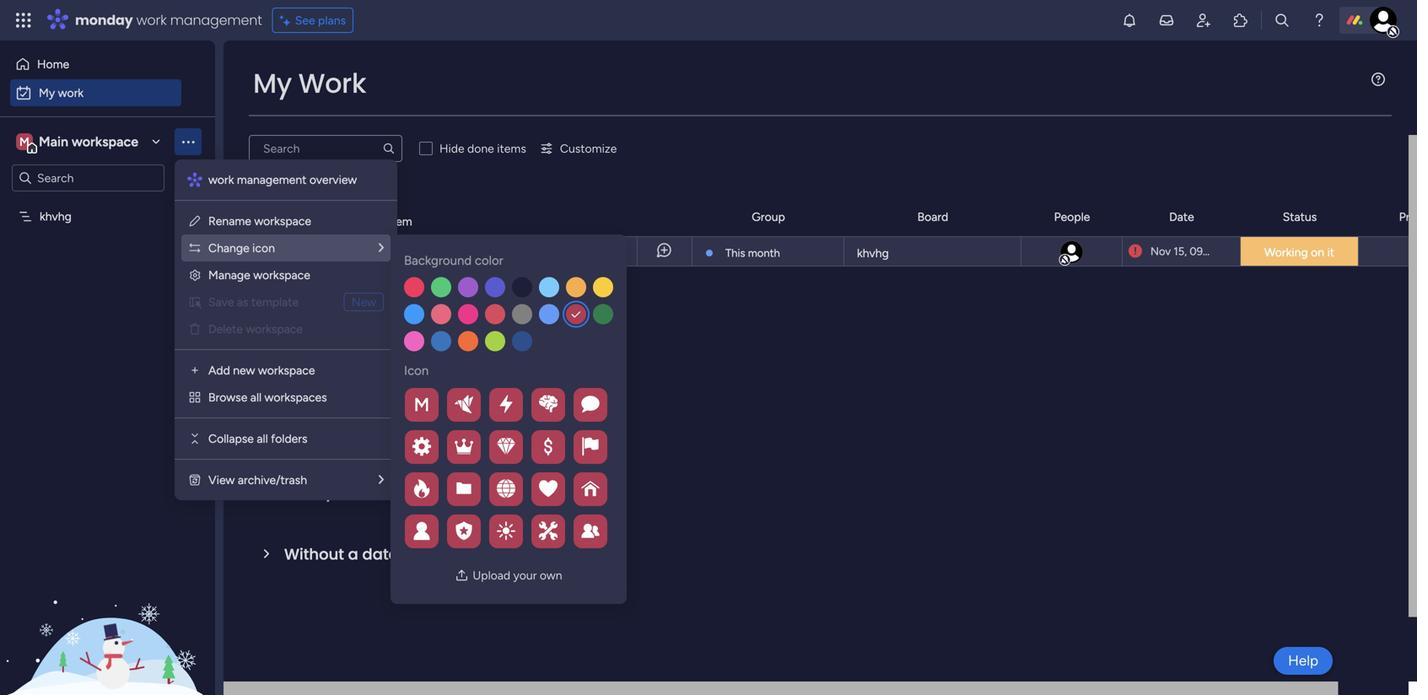 Task type: describe. For each thing, give the bounding box(es) containing it.
list arrow image
[[379, 242, 384, 254]]

lottie animation image
[[0, 525, 215, 695]]

items right done
[[497, 141, 526, 156]]

0 inside without a date / 0 items
[[414, 548, 421, 563]]

working
[[1264, 245, 1308, 259]]

work
[[298, 65, 366, 102]]

month
[[748, 246, 780, 260]]

workspace image
[[16, 132, 33, 151]]

today / 0 items
[[284, 301, 387, 322]]

see
[[295, 13, 315, 27]]

inbox image
[[1158, 12, 1175, 29]]

collapse
[[208, 431, 254, 446]]

new
[[352, 295, 376, 309]]

help image
[[1311, 12, 1328, 29]]

next week / 0 items
[[284, 422, 417, 444]]

0 inside this week / 0 items
[[374, 366, 382, 380]]

change icon image
[[188, 241, 202, 255]]

working on it
[[1264, 245, 1335, 259]]

past
[[284, 210, 317, 231]]

workspaces
[[265, 390, 327, 404]]

workspace for manage workspace
[[253, 268, 310, 282]]

date
[[362, 544, 398, 565]]

upload
[[473, 568, 510, 582]]

browse all workspaces image
[[188, 391, 202, 404]]

lottie animation element
[[0, 525, 215, 695]]

collapse all folders
[[208, 431, 308, 446]]

own
[[540, 568, 562, 582]]

view archive/trash image
[[188, 473, 202, 487]]

gary orlando image
[[1059, 240, 1084, 265]]

customize
[[560, 141, 617, 156]]

workspace options image
[[180, 133, 197, 150]]

done
[[467, 141, 494, 156]]

week for this
[[319, 361, 358, 383]]

rename workspace
[[208, 214, 311, 228]]

nov 15, 09:00 am
[[1151, 245, 1239, 258]]

save
[[208, 295, 234, 309]]

manage workspace image
[[188, 268, 202, 282]]

home option
[[10, 51, 181, 78]]

on
[[1311, 245, 1324, 259]]

workspace for main workspace
[[72, 134, 138, 150]]

see plans
[[295, 13, 346, 27]]

upload your own button
[[448, 562, 569, 589]]

later
[[284, 483, 322, 504]]

home link
[[10, 51, 181, 78]]

background color
[[404, 253, 503, 268]]

status
[[1283, 210, 1317, 224]]

invite members image
[[1195, 12, 1212, 29]]

icon
[[404, 363, 429, 378]]

change
[[208, 241, 249, 255]]

service icon image
[[188, 295, 202, 309]]

items inside next week / 0 items
[[388, 427, 417, 441]]

this for month
[[725, 246, 745, 260]]

this month
[[725, 246, 780, 260]]

select product image
[[15, 12, 32, 29]]

items inside this week / 0 items
[[385, 366, 414, 380]]

monday
[[75, 11, 133, 30]]

am
[[1223, 245, 1239, 258]]

khvhg link
[[855, 237, 1011, 267]]

delete workspace menu item
[[188, 319, 384, 339]]

1 inside the past dates / 1 item
[[381, 214, 386, 229]]

delete
[[208, 322, 243, 336]]

v2 overdue deadline image
[[1129, 243, 1142, 259]]

project 1
[[274, 245, 320, 259]]

my work
[[253, 65, 366, 102]]

browse all workspaces
[[208, 390, 327, 404]]

workspace for rename workspace
[[254, 214, 311, 228]]

customize button
[[533, 135, 624, 162]]

workspace up workspaces
[[258, 363, 315, 377]]

dates
[[321, 210, 365, 231]]

past dates / 1 item
[[284, 210, 412, 231]]

home
[[37, 57, 69, 71]]

/ down this week / 0 items
[[365, 422, 373, 444]]

0 inside next week / 0 items
[[377, 427, 385, 441]]

1 vertical spatial 1
[[315, 245, 320, 259]]

main
[[39, 134, 68, 150]]

prio
[[1399, 210, 1417, 224]]

browse
[[208, 390, 247, 404]]

see plans button
[[272, 8, 354, 33]]

item
[[389, 214, 412, 229]]

1 horizontal spatial khvhg
[[857, 246, 889, 260]]

0 inside later / 0 items
[[338, 488, 345, 502]]

1 vertical spatial m
[[414, 394, 430, 416]]

menu containing work management overview
[[175, 159, 397, 500]]

nov
[[1151, 245, 1171, 258]]

manage workspace
[[208, 268, 310, 282]]

menu item containing save as template
[[188, 292, 384, 312]]



Task type: locate. For each thing, give the bounding box(es) containing it.
group
[[752, 210, 785, 224]]

my for my work
[[39, 86, 55, 100]]

0 left icon
[[374, 366, 382, 380]]

without a date / 0 items
[[284, 544, 453, 565]]

workspace down "template"
[[246, 322, 303, 336]]

work up rename at the left of the page
[[208, 173, 234, 187]]

1 horizontal spatial m
[[414, 394, 430, 416]]

as
[[237, 295, 248, 309]]

manage
[[208, 268, 250, 282]]

workspace inside "menu item"
[[246, 322, 303, 336]]

work for my
[[58, 86, 84, 100]]

apps image
[[1232, 12, 1249, 29]]

workspace
[[72, 134, 138, 150], [254, 214, 311, 228], [253, 268, 310, 282], [246, 322, 303, 336], [258, 363, 315, 377]]

all left "folders" on the left bottom of the page
[[257, 431, 268, 446]]

work right the monday
[[136, 11, 167, 30]]

0 right date
[[414, 548, 421, 563]]

my
[[253, 65, 292, 102], [39, 86, 55, 100]]

change icon
[[208, 241, 275, 255]]

workspace down project
[[253, 268, 310, 282]]

0 horizontal spatial khvhg
[[40, 209, 72, 224]]

khvhg list box
[[0, 199, 215, 458]]

delete workspace image
[[188, 322, 202, 336]]

0 vertical spatial khvhg
[[40, 209, 72, 224]]

0 horizontal spatial m
[[19, 135, 29, 149]]

view
[[208, 473, 235, 487]]

1 vertical spatial work
[[58, 86, 84, 100]]

m down icon
[[414, 394, 430, 416]]

add new workspace image
[[188, 364, 202, 377]]

items down icon
[[388, 427, 417, 441]]

this week / 0 items
[[284, 361, 414, 383]]

0 horizontal spatial work
[[58, 86, 84, 100]]

without
[[284, 544, 344, 565]]

2 horizontal spatial work
[[208, 173, 234, 187]]

1 vertical spatial management
[[237, 173, 307, 187]]

items right date
[[424, 548, 453, 563]]

hide done items
[[440, 141, 526, 156]]

0 horizontal spatial my
[[39, 86, 55, 100]]

0 vertical spatial management
[[170, 11, 262, 30]]

all
[[250, 390, 262, 404], [257, 431, 268, 446]]

plans
[[318, 13, 346, 27]]

later / 0 items
[[284, 483, 378, 504]]

0 right later
[[338, 488, 345, 502]]

work down home on the top of page
[[58, 86, 84, 100]]

week for next
[[322, 422, 361, 444]]

Search in workspace field
[[35, 168, 141, 188]]

menu item
[[188, 292, 384, 312]]

0 horizontal spatial 1
[[315, 245, 320, 259]]

help button
[[1274, 647, 1333, 675]]

workspace up search in workspace field
[[72, 134, 138, 150]]

delete workspace
[[208, 322, 303, 336]]

2 vertical spatial work
[[208, 173, 234, 187]]

gary orlando image
[[1370, 7, 1397, 34]]

09:00
[[1190, 245, 1220, 258]]

items inside later / 0 items
[[348, 488, 378, 502]]

/ left item
[[369, 210, 377, 231]]

my inside my work option
[[39, 86, 55, 100]]

m inside workspace icon
[[19, 135, 29, 149]]

items inside today / 0 items
[[358, 305, 387, 320]]

work inside option
[[58, 86, 84, 100]]

1 horizontal spatial this
[[725, 246, 745, 260]]

week up workspaces
[[319, 361, 358, 383]]

background
[[404, 253, 472, 268]]

Filter dashboard by text search field
[[249, 135, 402, 162]]

a
[[348, 544, 358, 565]]

upload your own
[[473, 568, 562, 582]]

items
[[497, 141, 526, 156], [358, 305, 387, 320], [385, 366, 414, 380], [388, 427, 417, 441], [348, 488, 378, 502], [424, 548, 453, 563]]

0 vertical spatial work
[[136, 11, 167, 30]]

my for my work
[[253, 65, 292, 102]]

save as template
[[208, 295, 299, 309]]

search everything image
[[1274, 12, 1291, 29]]

this
[[725, 246, 745, 260], [284, 361, 315, 383]]

rename
[[208, 214, 251, 228]]

my left work
[[253, 65, 292, 102]]

this for week
[[284, 361, 315, 383]]

1 left item
[[381, 214, 386, 229]]

overview
[[309, 173, 357, 187]]

icon
[[252, 241, 275, 255]]

0 vertical spatial 1
[[381, 214, 386, 229]]

my work
[[39, 86, 84, 100]]

khvhg
[[40, 209, 72, 224], [857, 246, 889, 260]]

0 vertical spatial week
[[319, 361, 358, 383]]

workspace selection element
[[16, 132, 141, 154]]

option
[[0, 201, 215, 205]]

search image
[[382, 142, 396, 155]]

0
[[348, 305, 355, 320], [374, 366, 382, 380], [377, 427, 385, 441], [338, 488, 345, 502], [414, 548, 421, 563]]

items right later
[[348, 488, 378, 502]]

1 horizontal spatial my
[[253, 65, 292, 102]]

photo icon image
[[455, 569, 469, 582]]

folders
[[271, 431, 308, 446]]

all down add new workspace
[[250, 390, 262, 404]]

list arrow image
[[379, 474, 384, 486]]

/ right later
[[326, 483, 334, 504]]

1 vertical spatial khvhg
[[857, 246, 889, 260]]

/
[[369, 210, 377, 231], [336, 301, 344, 322], [362, 361, 370, 383], [365, 422, 373, 444], [326, 483, 334, 504], [402, 544, 410, 565]]

archive/trash
[[238, 473, 307, 487]]

my work option
[[10, 79, 181, 106]]

work management overview
[[208, 173, 357, 187]]

hide
[[440, 141, 464, 156]]

/ right date
[[402, 544, 410, 565]]

1 vertical spatial this
[[284, 361, 315, 383]]

people
[[1054, 210, 1090, 224]]

1 horizontal spatial 1
[[381, 214, 386, 229]]

15,
[[1174, 245, 1187, 258]]

it
[[1327, 245, 1335, 259]]

0 vertical spatial m
[[19, 135, 29, 149]]

1
[[381, 214, 386, 229], [315, 245, 320, 259]]

all for collapse
[[257, 431, 268, 446]]

date
[[1169, 210, 1194, 224]]

1 horizontal spatial work
[[136, 11, 167, 30]]

None search field
[[249, 135, 402, 162]]

view archive/trash
[[208, 473, 307, 487]]

color
[[475, 253, 503, 268]]

0 horizontal spatial this
[[284, 361, 315, 383]]

1 vertical spatial week
[[322, 422, 361, 444]]

main workspace
[[39, 134, 138, 150]]

1 right project
[[315, 245, 320, 259]]

menu image
[[1372, 73, 1385, 86]]

workspace up project
[[254, 214, 311, 228]]

items up this week / 0 items
[[358, 305, 387, 320]]

next
[[284, 422, 318, 444]]

0 up list arrow image on the bottom of the page
[[377, 427, 385, 441]]

help
[[1288, 652, 1319, 669]]

menu
[[175, 159, 397, 500]]

khvhg inside 'list box'
[[40, 209, 72, 224]]

your
[[513, 568, 537, 582]]

0 inside today / 0 items
[[348, 305, 355, 320]]

new
[[233, 363, 255, 377]]

monday work management
[[75, 11, 262, 30]]

0 vertical spatial all
[[250, 390, 262, 404]]

board
[[917, 210, 948, 224]]

add
[[208, 363, 230, 377]]

all for browse
[[250, 390, 262, 404]]

1 vertical spatial all
[[257, 431, 268, 446]]

today
[[284, 301, 332, 322]]

0 vertical spatial this
[[725, 246, 745, 260]]

workspace for delete workspace
[[246, 322, 303, 336]]

my down home on the top of page
[[39, 86, 55, 100]]

my work link
[[10, 79, 181, 106]]

rename workspace image
[[188, 214, 202, 228]]

notifications image
[[1121, 12, 1138, 29]]

this up workspaces
[[284, 361, 315, 383]]

week right next
[[322, 422, 361, 444]]

m left main
[[19, 135, 29, 149]]

0 right today at the left
[[348, 305, 355, 320]]

collapse all folders image
[[188, 432, 202, 445]]

week
[[319, 361, 358, 383], [322, 422, 361, 444]]

work
[[136, 11, 167, 30], [58, 86, 84, 100], [208, 173, 234, 187]]

/ left new
[[336, 301, 344, 322]]

this left month
[[725, 246, 745, 260]]

project
[[274, 245, 312, 259]]

items inside without a date / 0 items
[[424, 548, 453, 563]]

work for monday
[[136, 11, 167, 30]]

/ left icon
[[362, 361, 370, 383]]

items up next week / 0 items
[[385, 366, 414, 380]]

add new workspace
[[208, 363, 315, 377]]

m
[[19, 135, 29, 149], [414, 394, 430, 416]]

template
[[251, 295, 299, 309]]

management
[[170, 11, 262, 30], [237, 173, 307, 187]]



Task type: vqa. For each thing, say whether or not it's contained in the screenshot.
menu containing work management overview
yes



